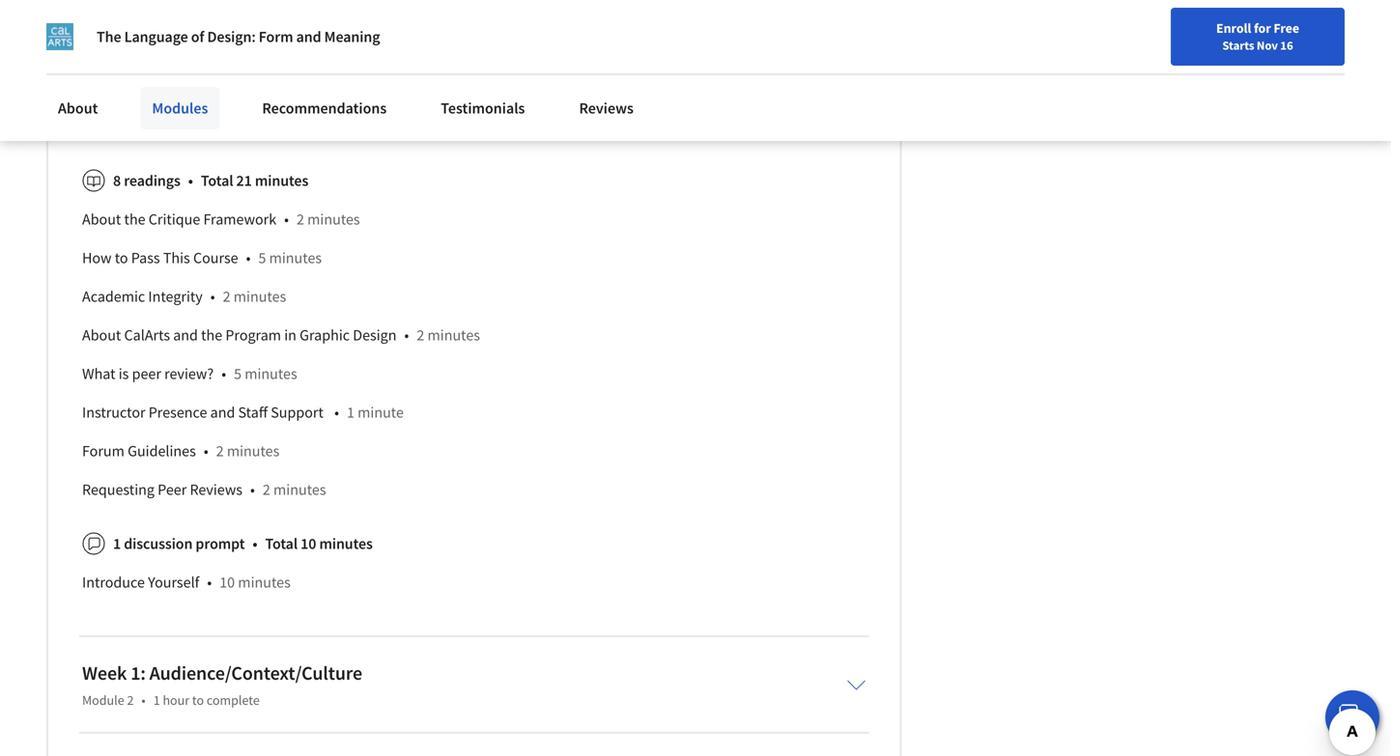 Task type: describe. For each thing, give the bounding box(es) containing it.
• right the yourself
[[207, 573, 212, 592]]

0 horizontal spatial peer
[[82, 78, 111, 98]]

• right framework
[[284, 210, 289, 229]]

feedback
[[170, 117, 229, 136]]

introduce yourself • 10 minutes
[[82, 573, 291, 592]]

8 readings
[[113, 171, 180, 191]]

integrity
[[148, 287, 203, 306]]

why
[[82, 40, 110, 59]]

hour
[[163, 692, 189, 709]]

4
[[211, 78, 219, 98]]

module
[[82, 692, 124, 709]]

• total 10 minutes
[[253, 534, 373, 554]]

• inside the 'week 1: audience/context/culture module 2 • 1 hour to complete'
[[141, 692, 146, 709]]

0 horizontal spatial 10
[[219, 573, 235, 592]]

1:
[[131, 661, 146, 686]]

peer review tips • 4 minutes
[[82, 78, 274, 98]]

discussion
[[124, 534, 193, 554]]

why peer review? • 1 minute
[[82, 40, 278, 59]]

0 vertical spatial 5
[[258, 248, 266, 268]]

coursera image
[[23, 16, 146, 47]]

is
[[119, 364, 129, 384]]

• right integrity
[[210, 287, 215, 306]]

enroll
[[1216, 19, 1251, 37]]

peer for why
[[113, 40, 142, 59]]

0 horizontal spatial 5
[[234, 364, 242, 384]]

presence
[[149, 403, 207, 422]]

guidelines
[[128, 442, 196, 461]]

complete
[[207, 692, 260, 709]]

testimonials link
[[429, 87, 537, 129]]

modules
[[152, 99, 208, 118]]

recommendations
[[262, 99, 387, 118]]

1 horizontal spatial the
[[201, 326, 222, 345]]

in
[[284, 326, 297, 345]]

2 horizontal spatial and
[[296, 27, 321, 46]]

• left 4
[[198, 78, 203, 98]]

16
[[1280, 38, 1293, 53]]

how for how to apply feedback
[[82, 117, 112, 136]]

review?
[[164, 364, 214, 384]]

tips
[[164, 78, 191, 98]]

how to apply feedback
[[82, 117, 233, 136]]

nov
[[1257, 38, 1278, 53]]

audience/context/culture
[[149, 661, 362, 686]]

1 up introduce
[[113, 534, 121, 554]]

how for how to pass this course • 5 minutes
[[82, 248, 112, 268]]

2 right design
[[417, 326, 424, 345]]

framework
[[203, 210, 276, 229]]

2 inside the 'week 1: audience/context/culture module 2 • 1 hour to complete'
[[127, 692, 134, 709]]

1 vertical spatial minute
[[358, 403, 404, 422]]

week 1: audience/context/culture module 2 • 1 hour to complete
[[82, 661, 362, 709]]

yourself
[[148, 573, 199, 592]]

about for about calarts and the program in graphic design • 2 minutes
[[82, 326, 121, 345]]

to inside the 'week 1: audience/context/culture module 2 • 1 hour to complete'
[[192, 692, 204, 709]]

• right design
[[404, 326, 409, 345]]

form
[[259, 27, 293, 46]]

apply
[[131, 117, 167, 136]]

and for support
[[210, 403, 235, 422]]

about for about the critique framework • 2 minutes
[[82, 210, 121, 229]]

peer
[[132, 364, 161, 384]]

meaning
[[324, 27, 380, 46]]

recommendations link
[[251, 87, 398, 129]]

critique
[[149, 210, 200, 229]]

2 down course
[[223, 287, 230, 306]]

about link
[[46, 87, 110, 129]]

peer for requesting
[[158, 480, 187, 500]]

total for total 10 minutes
[[265, 534, 298, 554]]

instructor
[[82, 403, 145, 422]]

8
[[113, 171, 121, 191]]

requesting
[[82, 480, 155, 500]]

instructor presence and staff support • 1 minute
[[82, 403, 404, 422]]

support
[[271, 403, 324, 422]]

chat with us image
[[1337, 702, 1368, 733]]

1 right support
[[347, 403, 354, 422]]

• right prompt
[[253, 534, 257, 554]]



Task type: locate. For each thing, give the bounding box(es) containing it.
to left apply
[[115, 117, 128, 136]]

1 vertical spatial 10
[[219, 573, 235, 592]]

readings
[[124, 171, 180, 191]]

0 horizontal spatial the
[[124, 210, 145, 229]]

design
[[353, 326, 397, 345]]

• total 21 minutes
[[188, 171, 308, 191]]

how left apply
[[82, 117, 112, 136]]

and right form
[[296, 27, 321, 46]]

the left critique
[[124, 210, 145, 229]]

prompt
[[196, 534, 245, 554]]

1 vertical spatial total
[[265, 534, 298, 554]]

• right review?
[[221, 364, 226, 384]]

minute
[[232, 40, 278, 59], [358, 403, 404, 422]]

0 horizontal spatial minute
[[232, 40, 278, 59]]

peer down why
[[82, 78, 111, 98]]

to for pass
[[115, 248, 128, 268]]

1 horizontal spatial peer
[[113, 40, 142, 59]]

total left 21
[[201, 171, 233, 191]]

starts
[[1222, 38, 1254, 53]]

5
[[258, 248, 266, 268], [234, 364, 242, 384]]

the left program
[[201, 326, 222, 345]]

total
[[201, 171, 233, 191], [265, 534, 298, 554]]

reviews
[[579, 99, 634, 118], [190, 480, 243, 500]]

minutes
[[222, 78, 274, 98], [255, 171, 308, 191], [307, 210, 360, 229], [269, 248, 322, 268], [234, 287, 286, 306], [427, 326, 480, 345], [245, 364, 297, 384], [227, 442, 279, 461], [273, 480, 326, 500], [319, 534, 373, 554], [238, 573, 291, 592]]

• right support
[[334, 403, 339, 422]]

the language of design: form and meaning
[[97, 27, 380, 46]]

free
[[1274, 19, 1299, 37]]

1 discussion prompt
[[113, 534, 245, 554]]

1 horizontal spatial total
[[265, 534, 298, 554]]

2 vertical spatial about
[[82, 326, 121, 345]]

about the critique framework • 2 minutes
[[82, 210, 360, 229]]

1 horizontal spatial 10
[[301, 534, 316, 554]]

this
[[163, 248, 190, 268]]

requesting peer reviews • 2 minutes
[[82, 480, 326, 500]]

about down why
[[58, 99, 98, 118]]

None search field
[[275, 12, 594, 51]]

1 left hour
[[153, 692, 160, 709]]

2 horizontal spatial peer
[[158, 480, 187, 500]]

• right of
[[209, 40, 213, 59]]

review?
[[145, 40, 198, 59]]

minute right of
[[232, 40, 278, 59]]

about for about
[[58, 99, 98, 118]]

•
[[209, 40, 213, 59], [198, 78, 203, 98], [188, 171, 193, 191], [284, 210, 289, 229], [246, 248, 251, 268], [210, 287, 215, 306], [404, 326, 409, 345], [221, 364, 226, 384], [334, 403, 339, 422], [204, 442, 208, 461], [250, 480, 255, 500], [253, 534, 257, 554], [207, 573, 212, 592], [141, 692, 146, 709]]

0 vertical spatial and
[[296, 27, 321, 46]]

2
[[297, 210, 304, 229], [223, 287, 230, 306], [417, 326, 424, 345], [216, 442, 224, 461], [263, 480, 270, 500], [127, 692, 134, 709]]

design:
[[207, 27, 256, 46]]

0 vertical spatial minute
[[232, 40, 278, 59]]

minute down design
[[358, 403, 404, 422]]

2 up requesting peer reviews • 2 minutes
[[216, 442, 224, 461]]

for
[[1254, 19, 1271, 37]]

about up what in the left of the page
[[82, 326, 121, 345]]

• down the staff
[[250, 480, 255, 500]]

of
[[191, 27, 204, 46]]

• up requesting peer reviews • 2 minutes
[[204, 442, 208, 461]]

modules link
[[140, 87, 220, 129]]

0 vertical spatial total
[[201, 171, 233, 191]]

program
[[225, 326, 281, 345]]

reviews inside hide info about module content region
[[190, 480, 243, 500]]

• right the readings
[[188, 171, 193, 191]]

1 horizontal spatial and
[[210, 403, 235, 422]]

10 down prompt
[[219, 573, 235, 592]]

and
[[296, 27, 321, 46], [173, 326, 198, 345], [210, 403, 235, 422]]

1 inside the 'week 1: audience/context/culture module 2 • 1 hour to complete'
[[153, 692, 160, 709]]

total for total 21 minutes
[[201, 171, 233, 191]]

introduce
[[82, 573, 145, 592]]

language
[[124, 27, 188, 46]]

calarts
[[124, 326, 170, 345]]

to right hour
[[192, 692, 204, 709]]

1
[[221, 40, 229, 59], [347, 403, 354, 422], [113, 534, 121, 554], [153, 692, 160, 709]]

0 vertical spatial to
[[115, 117, 128, 136]]

1 vertical spatial reviews
[[190, 480, 243, 500]]

forum
[[82, 442, 125, 461]]

what is peer review? • 5 minutes
[[82, 364, 297, 384]]

about calarts and the program in graphic design • 2 minutes
[[82, 326, 480, 345]]

and right calarts
[[173, 326, 198, 345]]

academic integrity • 2 minutes
[[82, 287, 286, 306]]

peer down 'forum guidelines • 2 minutes'
[[158, 480, 187, 500]]

pass
[[131, 248, 160, 268]]

0 vertical spatial the
[[124, 210, 145, 229]]

0 vertical spatial about
[[58, 99, 98, 118]]

peer right why
[[113, 40, 142, 59]]

hide info about module content region
[[82, 0, 866, 610]]

menu item
[[1041, 19, 1165, 82]]

1 horizontal spatial minute
[[358, 403, 404, 422]]

graphic
[[300, 326, 350, 345]]

1 vertical spatial and
[[173, 326, 198, 345]]

2 right framework
[[297, 210, 304, 229]]

1 vertical spatial to
[[115, 248, 128, 268]]

5 down framework
[[258, 248, 266, 268]]

2 up • total 10 minutes at the left
[[263, 480, 270, 500]]

the
[[124, 210, 145, 229], [201, 326, 222, 345]]

week
[[82, 661, 127, 686]]

forum guidelines • 2 minutes
[[82, 442, 279, 461]]

1 horizontal spatial 5
[[258, 248, 266, 268]]

what
[[82, 364, 115, 384]]

2 vertical spatial to
[[192, 692, 204, 709]]

academic
[[82, 287, 145, 306]]

total right prompt
[[265, 534, 298, 554]]

the
[[97, 27, 121, 46]]

enroll for free starts nov 16
[[1216, 19, 1299, 53]]

1 vertical spatial about
[[82, 210, 121, 229]]

1 how from the top
[[82, 117, 112, 136]]

10
[[301, 534, 316, 554], [219, 573, 235, 592]]

0 horizontal spatial and
[[173, 326, 198, 345]]

and left the staff
[[210, 403, 235, 422]]

1 vertical spatial how
[[82, 248, 112, 268]]

10 right prompt
[[301, 534, 316, 554]]

testimonials
[[441, 99, 525, 118]]

0 vertical spatial peer
[[113, 40, 142, 59]]

• right course
[[246, 248, 251, 268]]

1 vertical spatial 5
[[234, 364, 242, 384]]

0 horizontal spatial total
[[201, 171, 233, 191]]

reviews link
[[567, 87, 645, 129]]

1 right of
[[221, 40, 229, 59]]

0 vertical spatial reviews
[[579, 99, 634, 118]]

1 horizontal spatial reviews
[[579, 99, 634, 118]]

2 vertical spatial and
[[210, 403, 235, 422]]

staff
[[238, 403, 268, 422]]

1 vertical spatial the
[[201, 326, 222, 345]]

about
[[58, 99, 98, 118], [82, 210, 121, 229], [82, 326, 121, 345]]

0 horizontal spatial reviews
[[190, 480, 243, 500]]

to
[[115, 117, 128, 136], [115, 248, 128, 268], [192, 692, 204, 709]]

review
[[114, 78, 161, 98]]

peer
[[113, 40, 142, 59], [82, 78, 111, 98], [158, 480, 187, 500]]

to for apply
[[115, 117, 128, 136]]

1 vertical spatial peer
[[82, 78, 111, 98]]

and for program
[[173, 326, 198, 345]]

0 vertical spatial 10
[[301, 534, 316, 554]]

21
[[236, 171, 252, 191]]

course
[[193, 248, 238, 268]]

how
[[82, 117, 112, 136], [82, 248, 112, 268]]

how up academic
[[82, 248, 112, 268]]

2 vertical spatial peer
[[158, 480, 187, 500]]

5 up instructor presence and staff support • 1 minute
[[234, 364, 242, 384]]

how to pass this course • 5 minutes
[[82, 248, 322, 268]]

• down 1:
[[141, 692, 146, 709]]

2 how from the top
[[82, 248, 112, 268]]

california institute of the arts image
[[46, 23, 73, 50]]

to left the "pass"
[[115, 248, 128, 268]]

about down 8
[[82, 210, 121, 229]]

2 right module
[[127, 692, 134, 709]]

0 vertical spatial how
[[82, 117, 112, 136]]



Task type: vqa. For each thing, say whether or not it's contained in the screenshot.
Professor
no



